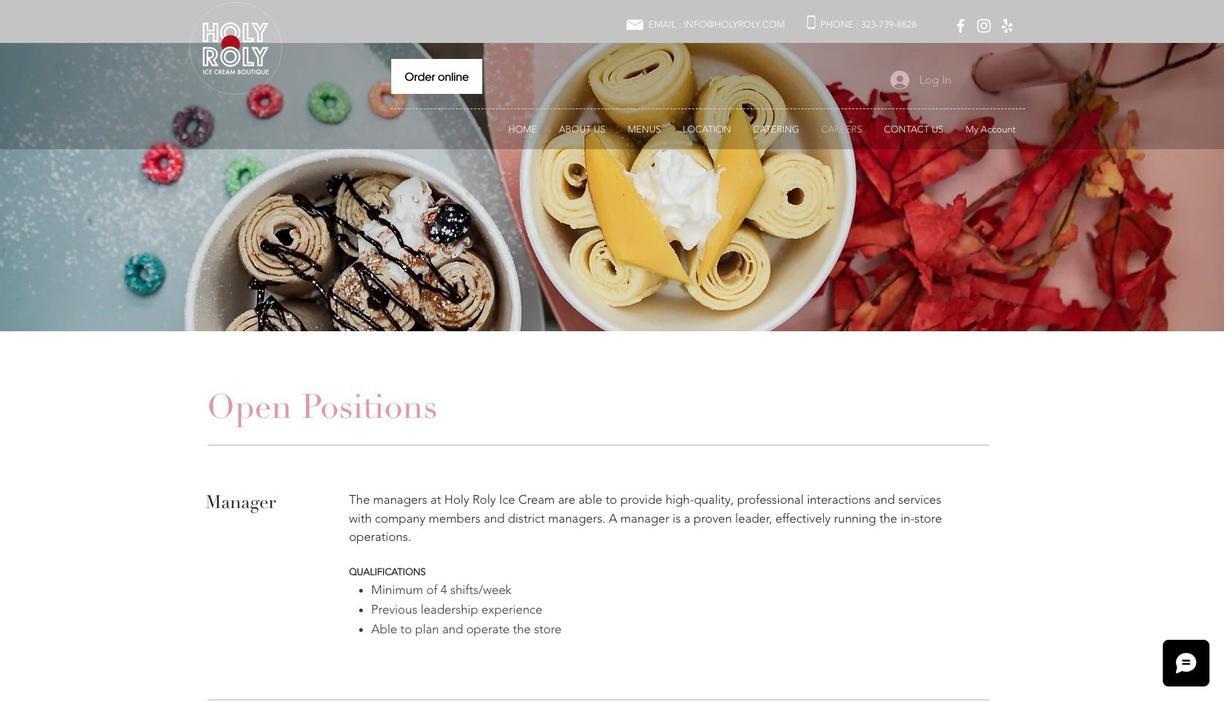Task type: vqa. For each thing, say whether or not it's contained in the screenshot.
Email email field
no



Task type: locate. For each thing, give the bounding box(es) containing it.
main_boutique 2.png image
[[189, 2, 282, 95]]

social bar element
[[952, 17, 1017, 35]]

white yelp icon image
[[999, 17, 1017, 35]]



Task type: describe. For each thing, give the bounding box(es) containing it.
white facebook icon image
[[952, 17, 970, 35]]

white instagram icon image
[[975, 17, 993, 35]]

wix chat element
[[1156, 633, 1224, 702]]



